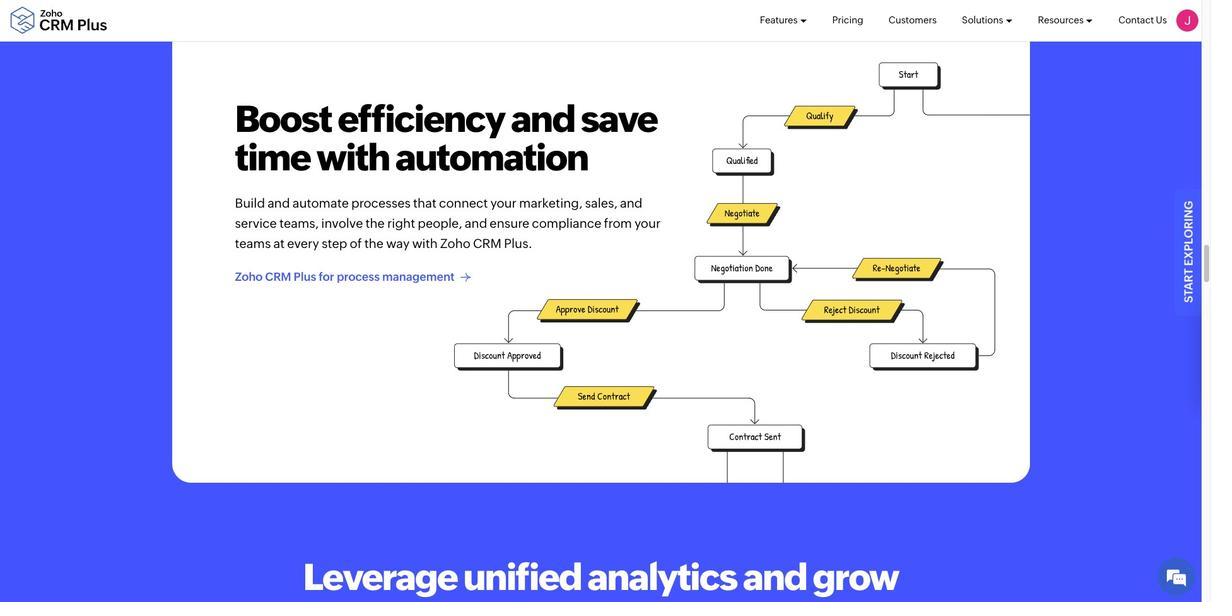 Task type: vqa. For each thing, say whether or not it's contained in the screenshot.
the topmost sizes
no



Task type: describe. For each thing, give the bounding box(es) containing it.
people,
[[418, 216, 463, 230]]

0 vertical spatial the
[[366, 216, 385, 230]]

crm inside build and automate processes that connect your marketing, sales, and service teams, involve the right people, and ensure compliance from your teams at every step of the way with zoho crm plus.
[[473, 236, 502, 250]]

for
[[319, 270, 335, 283]]

involve
[[322, 216, 363, 230]]

automation
[[396, 136, 588, 179]]

boost
[[235, 98, 332, 140]]

automate
[[293, 195, 349, 210]]

every
[[287, 236, 319, 250]]

resources link
[[1039, 0, 1094, 40]]

plus.
[[504, 236, 533, 250]]

resources
[[1039, 15, 1085, 25]]

us
[[1157, 15, 1168, 25]]

at
[[274, 236, 285, 250]]

1 horizontal spatial your
[[635, 216, 661, 230]]

step
[[322, 236, 347, 250]]

features link
[[760, 0, 808, 40]]

save
[[581, 98, 658, 140]]

boost efficiency and save time with automation
[[235, 98, 658, 179]]

that
[[414, 195, 437, 210]]

1 vertical spatial the
[[365, 236, 384, 250]]

build and automate processes that connect your marketing, sales, and service teams, involve the right people, and ensure compliance from your teams at every step of the way with zoho crm plus.
[[235, 195, 661, 250]]

start
[[1183, 268, 1196, 303]]

service
[[235, 216, 277, 230]]

zoho crm plus for process management link
[[235, 269, 475, 284]]

teams,
[[280, 216, 319, 230]]

automate complex processes with blueprint image
[[454, 62, 1030, 483]]

connect
[[439, 195, 488, 210]]

customers link
[[889, 0, 937, 40]]

from
[[604, 216, 632, 230]]

with inside build and automate processes that connect your marketing, sales, and service teams, involve the right people, and ensure compliance from your teams at every step of the way with zoho crm plus.
[[412, 236, 438, 250]]

contact us link
[[1119, 0, 1168, 40]]

marketing,
[[520, 195, 583, 210]]

processes
[[352, 195, 411, 210]]

leverage unified analytics and grow
[[303, 556, 899, 598]]

teams
[[235, 236, 271, 250]]



Task type: locate. For each thing, give the bounding box(es) containing it.
1 vertical spatial zoho
[[235, 270, 263, 283]]

the down the processes
[[366, 216, 385, 230]]

customers
[[889, 15, 937, 25]]

zoho down 'people,'
[[440, 236, 471, 250]]

1 vertical spatial your
[[635, 216, 661, 230]]

ensure
[[490, 216, 530, 230]]

unified
[[464, 556, 582, 598]]

pricing link
[[833, 0, 864, 40]]

time
[[235, 136, 311, 179]]

zoho crm plus for process management
[[235, 270, 455, 283]]

1 horizontal spatial with
[[412, 236, 438, 250]]

0 horizontal spatial zoho
[[235, 270, 263, 283]]

way
[[386, 236, 410, 250]]

1 vertical spatial crm
[[265, 270, 291, 283]]

contact us
[[1119, 15, 1168, 25]]

plus
[[294, 270, 317, 283]]

0 vertical spatial with
[[317, 136, 390, 179]]

0 horizontal spatial crm
[[265, 270, 291, 283]]

zoho crmplus logo image
[[9, 7, 107, 34]]

and
[[511, 98, 575, 140], [268, 195, 290, 210], [621, 195, 643, 210], [465, 216, 488, 230], [743, 556, 807, 598]]

leverage
[[303, 556, 458, 598]]

1 vertical spatial with
[[412, 236, 438, 250]]

0 horizontal spatial with
[[317, 136, 390, 179]]

efficiency
[[338, 98, 505, 140]]

zoho
[[440, 236, 471, 250], [235, 270, 263, 283]]

of
[[350, 236, 362, 250]]

zoho inside build and automate processes that connect your marketing, sales, and service teams, involve the right people, and ensure compliance from your teams at every step of the way with zoho crm plus.
[[440, 236, 471, 250]]

1 horizontal spatial zoho
[[440, 236, 471, 250]]

contact
[[1119, 15, 1155, 25]]

solutions link
[[963, 0, 1014, 40]]

exploring
[[1183, 201, 1196, 266]]

start exploring
[[1183, 201, 1196, 303]]

0 vertical spatial zoho
[[440, 236, 471, 250]]

with down 'people,'
[[412, 236, 438, 250]]

your
[[491, 195, 517, 210], [635, 216, 661, 230]]

james peterson image
[[1177, 9, 1199, 32]]

pricing
[[833, 15, 864, 25]]

compliance
[[532, 216, 602, 230]]

features
[[760, 15, 798, 25]]

zoho down teams
[[235, 270, 263, 283]]

with inside 'boost efficiency and save time with automation'
[[317, 136, 390, 179]]

with
[[317, 136, 390, 179], [412, 236, 438, 250]]

sales,
[[585, 195, 618, 210]]

management
[[383, 270, 455, 283]]

the right of
[[365, 236, 384, 250]]

1 horizontal spatial crm
[[473, 236, 502, 250]]

crm left "plus"
[[265, 270, 291, 283]]

with up the processes
[[317, 136, 390, 179]]

crm down the ensure
[[473, 236, 502, 250]]

0 vertical spatial your
[[491, 195, 517, 210]]

0 vertical spatial crm
[[473, 236, 502, 250]]

process
[[337, 270, 380, 283]]

your right from
[[635, 216, 661, 230]]

and inside 'boost efficiency and save time with automation'
[[511, 98, 575, 140]]

the
[[366, 216, 385, 230], [365, 236, 384, 250]]

analytics
[[588, 556, 738, 598]]

crm
[[473, 236, 502, 250], [265, 270, 291, 283]]

0 horizontal spatial your
[[491, 195, 517, 210]]

right
[[388, 216, 415, 230]]

build
[[235, 195, 265, 210]]

your up the ensure
[[491, 195, 517, 210]]

solutions
[[963, 15, 1004, 25]]

grow
[[813, 556, 899, 598]]



